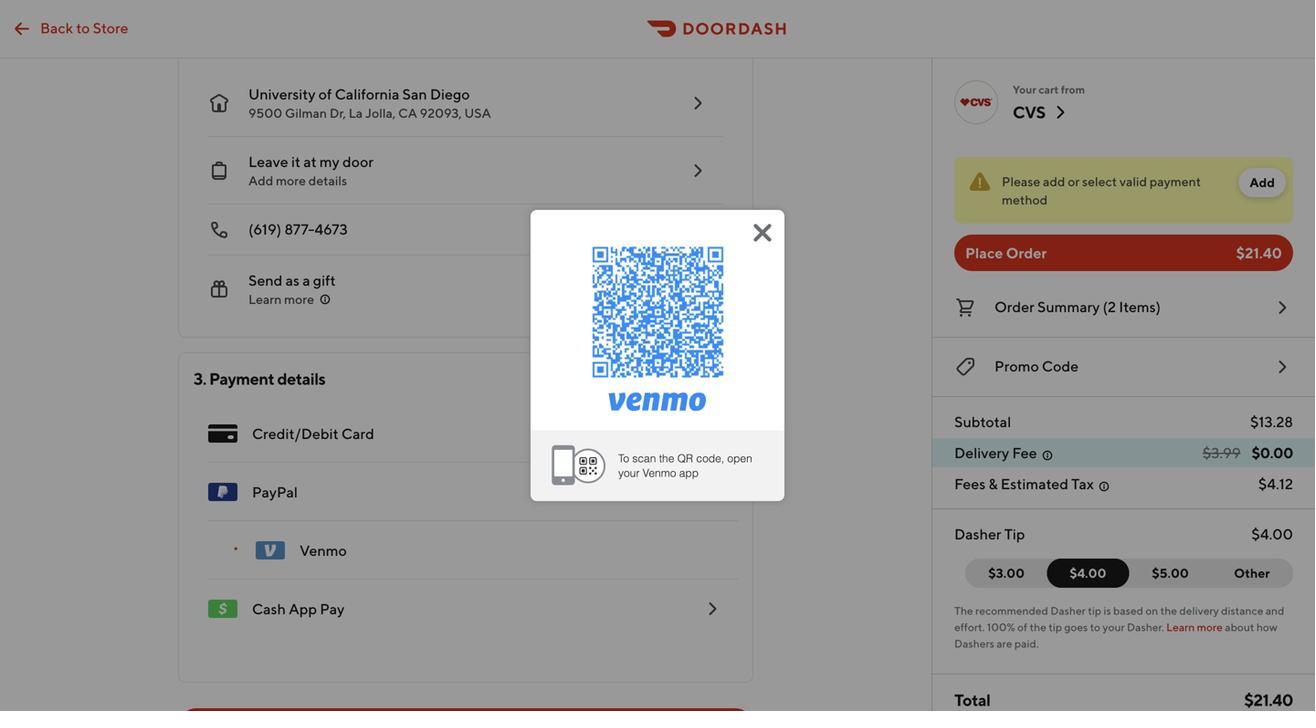 Task type: vqa. For each thing, say whether or not it's contained in the screenshot.
Gilman
yes



Task type: locate. For each thing, give the bounding box(es) containing it.
to left 'your'
[[1091, 621, 1101, 634]]

0 vertical spatial learn more
[[249, 292, 314, 307]]

0 horizontal spatial to
[[76, 19, 90, 37]]

of up the "paid." at the right of the page
[[1018, 621, 1028, 634]]

paypal
[[252, 484, 298, 501]]

order right place
[[1007, 244, 1047, 262]]

or
[[1068, 174, 1080, 189]]

tip amount option group
[[966, 559, 1294, 588]]

$13.28
[[1251, 413, 1294, 431]]

0 horizontal spatial the
[[1030, 621, 1047, 634]]

0 horizontal spatial learn
[[249, 292, 282, 307]]

my
[[320, 153, 340, 170]]

$4.00 up is
[[1070, 566, 1107, 581]]

add
[[1044, 174, 1066, 189]]

order
[[1007, 244, 1047, 262], [995, 298, 1035, 316]]

menu
[[194, 405, 738, 639]]

0 vertical spatial $4.00
[[1252, 526, 1294, 543]]

dasher.
[[1128, 621, 1165, 634]]

ca
[[398, 106, 417, 121]]

0 horizontal spatial dasher
[[955, 526, 1002, 543]]

to right back
[[76, 19, 90, 37]]

learn more link
[[1167, 621, 1223, 634]]

Other button
[[1211, 559, 1294, 588]]

add down leave
[[249, 173, 274, 188]]

about how dashers are paid.
[[955, 621, 1278, 651]]

add
[[249, 173, 274, 188], [1250, 175, 1276, 190]]

0 vertical spatial more
[[276, 173, 306, 188]]

your cart from
[[1013, 83, 1086, 96]]

1 vertical spatial of
[[1018, 621, 1028, 634]]

order left summary
[[995, 298, 1035, 316]]

your
[[1103, 621, 1126, 634]]

0 vertical spatial tip
[[1089, 605, 1102, 618]]

1 vertical spatial details
[[277, 369, 326, 389]]

option group
[[249, 0, 724, 55]]

1 vertical spatial $4.00
[[1070, 566, 1107, 581]]

select
[[1083, 174, 1118, 189]]

$21.40 down how
[[1245, 691, 1294, 710]]

1 vertical spatial learn
[[1167, 621, 1196, 634]]

0 horizontal spatial $4.00
[[1070, 566, 1107, 581]]

1 add new payment method image from the top
[[702, 482, 724, 504]]

1 horizontal spatial of
[[1018, 621, 1028, 634]]

0 vertical spatial of
[[319, 85, 332, 103]]

add button
[[1239, 168, 1287, 197]]

877-
[[285, 221, 315, 238]]

other
[[1235, 566, 1271, 581]]

a
[[303, 272, 310, 289]]

as
[[286, 272, 300, 289]]

learn more down delivery
[[1167, 621, 1223, 634]]

more inside leave it at my door add more details
[[276, 173, 306, 188]]

(619)
[[249, 221, 282, 238]]

items)
[[1120, 298, 1162, 316]]

more down delivery
[[1198, 621, 1223, 634]]

2 add new payment method image from the top
[[702, 599, 724, 620]]

on
[[1146, 605, 1159, 618]]

diego
[[430, 85, 470, 103]]

payment
[[1150, 174, 1202, 189]]

more down "as"
[[284, 292, 314, 307]]

the
[[1161, 605, 1178, 618], [1030, 621, 1047, 634]]

more inside button
[[284, 292, 314, 307]]

la
[[349, 106, 363, 121]]

learn down delivery
[[1167, 621, 1196, 634]]

place order
[[966, 244, 1047, 262]]

details down the my
[[309, 173, 347, 188]]

100%
[[988, 621, 1016, 634]]

subtotal
[[955, 413, 1012, 431]]

tip
[[1089, 605, 1102, 618], [1049, 621, 1063, 634]]

0 horizontal spatial of
[[319, 85, 332, 103]]

learn
[[249, 292, 282, 307], [1167, 621, 1196, 634]]

details up credit/debit
[[277, 369, 326, 389]]

1 vertical spatial tip
[[1049, 621, 1063, 634]]

1 horizontal spatial dasher
[[1051, 605, 1086, 618]]

1 vertical spatial add new payment method image
[[702, 599, 724, 620]]

of up dr,
[[319, 85, 332, 103]]

$21.40
[[1237, 244, 1283, 262], [1245, 691, 1294, 710]]

$0.00
[[1252, 445, 1294, 462]]

$4.00
[[1252, 526, 1294, 543], [1070, 566, 1107, 581]]

add new payment method image for cash app pay
[[702, 599, 724, 620]]

more down it
[[276, 173, 306, 188]]

university
[[249, 85, 316, 103]]

1 vertical spatial dasher
[[1051, 605, 1086, 618]]

the right on
[[1161, 605, 1178, 618]]

1 vertical spatial order
[[995, 298, 1035, 316]]

add new payment method image
[[702, 482, 724, 504], [702, 599, 724, 620]]

1 horizontal spatial add
[[1250, 175, 1276, 190]]

at
[[304, 153, 317, 170]]

0 horizontal spatial add
[[249, 173, 274, 188]]

learn down send
[[249, 292, 282, 307]]

1 horizontal spatial the
[[1161, 605, 1178, 618]]

goes
[[1065, 621, 1089, 634]]

1 horizontal spatial tip
[[1089, 605, 1102, 618]]

back to store
[[40, 19, 129, 37]]

1 vertical spatial learn more
[[1167, 621, 1223, 634]]

status
[[955, 157, 1294, 224]]

0 vertical spatial details
[[309, 173, 347, 188]]

$4.00 up other
[[1252, 526, 1294, 543]]

are
[[997, 638, 1013, 651]]

add inside leave it at my door add more details
[[249, 173, 274, 188]]

university of california san diego 9500 gilman dr,  la jolla,  ca 92093,  usa
[[249, 85, 491, 121]]

add new payment method image
[[702, 423, 724, 445]]

0 vertical spatial the
[[1161, 605, 1178, 618]]

1 horizontal spatial to
[[1091, 621, 1101, 634]]

learn more
[[249, 292, 314, 307], [1167, 621, 1223, 634]]

add inside add button
[[1250, 175, 1276, 190]]

dasher inside the recommended dasher tip is based on the delivery distance and effort. 100% of the tip goes to your dasher.
[[1051, 605, 1086, 618]]

&
[[989, 476, 998, 493]]

dasher up goes
[[1051, 605, 1086, 618]]

tip
[[1005, 526, 1026, 543]]

0 vertical spatial add new payment method image
[[702, 482, 724, 504]]

fees & estimated
[[955, 476, 1069, 493]]

code
[[1043, 358, 1079, 375]]

0 vertical spatial learn
[[249, 292, 282, 307]]

1 vertical spatial the
[[1030, 621, 1047, 634]]

1 vertical spatial more
[[284, 292, 314, 307]]

credit/debit
[[252, 425, 339, 443]]

learn more inside learn more button
[[249, 292, 314, 307]]

add right the payment
[[1250, 175, 1276, 190]]

dasher tip
[[955, 526, 1026, 543]]

the recommended dasher tip is based on the delivery distance and effort. 100% of the tip goes to your dasher.
[[955, 605, 1285, 634]]

tip left is
[[1089, 605, 1102, 618]]

0 horizontal spatial tip
[[1049, 621, 1063, 634]]

the
[[955, 605, 974, 618]]

dasher left tip at the right of page
[[955, 526, 1002, 543]]

estimated
[[1001, 476, 1069, 493]]

details
[[309, 173, 347, 188], [277, 369, 326, 389]]

please
[[1002, 174, 1041, 189]]

$3.99
[[1203, 445, 1241, 462]]

cart
[[1039, 83, 1059, 96]]

add new payment method image for paypal
[[702, 482, 724, 504]]

app
[[289, 601, 317, 618]]

of inside the recommended dasher tip is based on the delivery distance and effort. 100% of the tip goes to your dasher.
[[1018, 621, 1028, 634]]

jolla,
[[365, 106, 396, 121]]

more
[[276, 173, 306, 188], [284, 292, 314, 307], [1198, 621, 1223, 634]]

1 vertical spatial to
[[1091, 621, 1101, 634]]

0 vertical spatial to
[[76, 19, 90, 37]]

1 horizontal spatial $4.00
[[1252, 526, 1294, 543]]

leave it at my door add more details
[[249, 153, 374, 188]]

0 horizontal spatial learn more
[[249, 292, 314, 307]]

back
[[40, 19, 73, 37]]

learn more down send as a gift
[[249, 292, 314, 307]]

tip left goes
[[1049, 621, 1063, 634]]

the up the "paid." at the right of the page
[[1030, 621, 1047, 634]]

effort.
[[955, 621, 985, 634]]

$21.40 down add button
[[1237, 244, 1283, 262]]

details inside leave it at my door add more details
[[309, 173, 347, 188]]

0 vertical spatial $21.40
[[1237, 244, 1283, 262]]



Task type: describe. For each thing, give the bounding box(es) containing it.
$4.12
[[1259, 476, 1294, 493]]

delivery
[[1180, 605, 1220, 618]]

summary
[[1038, 298, 1101, 316]]

pay
[[320, 601, 345, 618]]

and
[[1266, 605, 1285, 618]]

leave
[[249, 153, 289, 170]]

cvs
[[1013, 102, 1046, 122]]

fees
[[955, 476, 986, 493]]

promo
[[995, 358, 1040, 375]]

promo code
[[995, 358, 1079, 375]]

dashers
[[955, 638, 995, 651]]

of inside university of california san diego 9500 gilman dr,  la jolla,  ca 92093,  usa
[[319, 85, 332, 103]]

your
[[1013, 83, 1037, 96]]

92093,
[[420, 106, 462, 121]]

0 vertical spatial order
[[1007, 244, 1047, 262]]

order inside button
[[995, 298, 1035, 316]]

place
[[966, 244, 1004, 262]]

$4.00 inside $4.00 button
[[1070, 566, 1107, 581]]

$3.00 button
[[966, 559, 1059, 588]]

3. payment details
[[194, 369, 326, 389]]

san
[[403, 85, 427, 103]]

total
[[955, 691, 991, 710]]

cvs link
[[1013, 101, 1072, 123]]

to inside the recommended dasher tip is based on the delivery distance and effort. 100% of the tip goes to your dasher.
[[1091, 621, 1101, 634]]

learn inside learn more button
[[249, 292, 282, 307]]

store
[[93, 19, 129, 37]]

show menu image
[[208, 419, 238, 449]]

0 vertical spatial dasher
[[955, 526, 1002, 543]]

gift
[[313, 272, 336, 289]]

(619) 877-4673
[[249, 221, 348, 238]]

3. payment
[[194, 369, 274, 389]]

delivery
[[955, 445, 1010, 462]]

4673
[[315, 221, 348, 238]]

from
[[1062, 83, 1086, 96]]

$4.00 button
[[1047, 559, 1130, 588]]

$5.00 button
[[1119, 559, 1212, 588]]

menu containing credit/debit card
[[194, 405, 738, 639]]

cash app pay
[[252, 601, 345, 618]]

is
[[1104, 605, 1112, 618]]

1 vertical spatial $21.40
[[1245, 691, 1294, 710]]

status containing please add or select valid payment method
[[955, 157, 1294, 224]]

california
[[335, 85, 400, 103]]

order summary (2 items)
[[995, 298, 1162, 316]]

about
[[1226, 621, 1255, 634]]

distance
[[1222, 605, 1264, 618]]

cash
[[252, 601, 286, 618]]

back to store link
[[0, 11, 139, 47]]

(619) 877-4673 button
[[194, 205, 724, 256]]

tax
[[1072, 476, 1095, 493]]

learn more button
[[249, 291, 333, 309]]

door
[[343, 153, 374, 170]]

1 horizontal spatial learn
[[1167, 621, 1196, 634]]

promo code button
[[955, 353, 1294, 382]]

card
[[342, 425, 375, 443]]

how
[[1257, 621, 1278, 634]]

recommended
[[976, 605, 1049, 618]]

credit/debit card
[[252, 425, 375, 443]]

2 vertical spatial more
[[1198, 621, 1223, 634]]

valid
[[1120, 174, 1148, 189]]

fee
[[1013, 445, 1038, 462]]

send as a gift
[[249, 272, 336, 289]]

please add or select valid payment method
[[1002, 174, 1202, 207]]

method
[[1002, 192, 1048, 207]]

9500
[[249, 106, 283, 121]]

venmo
[[300, 542, 347, 560]]

paid.
[[1015, 638, 1039, 651]]

order summary (2 items) button
[[955, 293, 1294, 323]]

1 horizontal spatial learn more
[[1167, 621, 1223, 634]]

$5.00
[[1153, 566, 1190, 581]]

gilman
[[285, 106, 327, 121]]

$3.00
[[989, 566, 1025, 581]]

usa
[[465, 106, 491, 121]]

(2
[[1103, 298, 1117, 316]]

venmo button
[[194, 522, 738, 580]]



